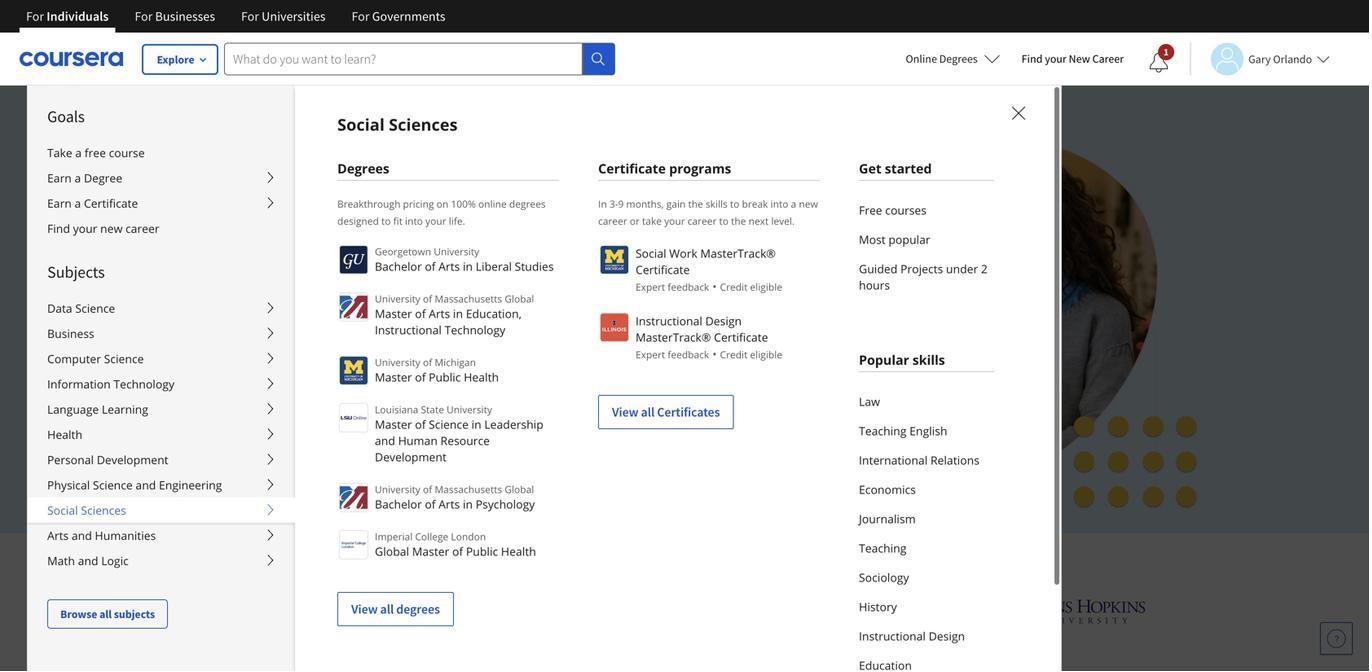 Task type: locate. For each thing, give the bounding box(es) containing it.
skills up law link
[[913, 351, 945, 369]]

0 horizontal spatial technology
[[114, 377, 174, 392]]

and inside louisiana state university master of science in leadership and human resource development
[[375, 433, 395, 449]]

2 for from the left
[[135, 8, 153, 24]]

0 horizontal spatial free
[[303, 403, 328, 419]]

0 vertical spatial expert
[[636, 280, 665, 294]]

science for computer science
[[104, 351, 144, 367]]

guided projects under 2 hours link
[[859, 254, 994, 300]]

break
[[742, 197, 768, 211]]

technology down education, on the top left of the page
[[445, 322, 506, 338]]

1 university of massachusetts global logo image from the top
[[339, 293, 368, 322]]

expert
[[636, 280, 665, 294], [636, 348, 665, 361]]

day down 'louisiana state university logo'
[[332, 441, 352, 457]]

all down the learn on the left bottom
[[380, 602, 394, 618]]

1
[[1164, 46, 1169, 58]]

university down back
[[375, 483, 420, 496]]

• inside instructional design mastertrack® certificate expert feedback • credit eligible
[[713, 346, 717, 362]]

online degrees
[[906, 51, 978, 66]]

certificate down social work mastertrack® certificate expert feedback • credit eligible
[[714, 330, 768, 345]]

arts and humanities
[[47, 528, 156, 544]]

into inside the breakthrough pricing on 100% online degrees designed to fit into your life.
[[405, 214, 423, 228]]

degrees down from
[[396, 602, 440, 618]]

on down gain
[[669, 229, 691, 253]]

feedback inside social work mastertrack® certificate expert feedback • credit eligible
[[668, 280, 709, 294]]

take
[[47, 145, 72, 161]]

1 list from the top
[[859, 196, 994, 300]]

expert for instructional design mastertrack® certificate
[[636, 348, 665, 361]]

in inside unlimited access to 7,000+ world-class courses, hands-on projects, and job-ready certificate programs—all included in your subscription
[[695, 257, 711, 282]]

0 vertical spatial social sciences
[[337, 113, 458, 136]]

1 vertical spatial degrees
[[396, 602, 440, 618]]

eligible inside social work mastertrack® certificate expert feedback • credit eligible
[[750, 280, 782, 294]]

view inside "link"
[[351, 602, 378, 618]]

instructional down hec paris image
[[859, 629, 926, 644]]

design down social work mastertrack® certificate expert feedback • credit eligible
[[705, 313, 742, 329]]

0 vertical spatial global
[[505, 292, 534, 306]]

instructional for instructional design
[[859, 629, 926, 644]]

guarantee
[[428, 441, 487, 457]]

get
[[859, 160, 882, 177]]

degrees
[[509, 197, 546, 211], [396, 602, 440, 618]]

most popular link
[[859, 225, 994, 254]]

social sciences inside popup button
[[47, 503, 126, 518]]

social sciences button
[[28, 498, 295, 523]]

list for skills
[[859, 387, 994, 672]]

science
[[75, 301, 115, 316], [104, 351, 144, 367], [429, 417, 469, 432], [93, 478, 133, 493]]

0 vertical spatial public
[[429, 370, 461, 385]]

1 horizontal spatial social
[[337, 113, 385, 136]]

free courses link
[[859, 196, 994, 225]]

1 vertical spatial day
[[332, 441, 352, 457]]

for left universities
[[241, 8, 259, 24]]

0 vertical spatial feedback
[[668, 280, 709, 294]]

university right university of michigan logo
[[375, 356, 420, 369]]

bachelor
[[375, 259, 422, 274], [375, 497, 422, 512]]

skills inside in 3-9 months, gain the skills to break into a new career or take your career to the next level.
[[706, 197, 728, 211]]

for left individuals
[[26, 8, 44, 24]]

london
[[451, 530, 486, 544]]

and inside dropdown button
[[72, 528, 92, 544]]

for left governments
[[352, 8, 370, 24]]

0 vertical spatial design
[[705, 313, 742, 329]]

into for degrees
[[405, 214, 423, 228]]

browse all subjects
[[60, 607, 155, 622]]

science for data science
[[75, 301, 115, 316]]

with inside button
[[286, 441, 312, 457]]

a inside earn a certificate popup button
[[75, 196, 81, 211]]

global up education, on the top left of the page
[[505, 292, 534, 306]]

2 horizontal spatial instructional
[[859, 629, 926, 644]]

all for degrees
[[380, 602, 394, 618]]

1 vertical spatial list
[[859, 387, 994, 672]]

view for view all certificates
[[612, 404, 639, 421]]

a inside take a free course link
[[75, 145, 82, 161]]

feedback down work
[[668, 280, 709, 294]]

and up social sciences popup button on the left
[[136, 478, 156, 493]]

mastertrack® inside instructional design mastertrack® certificate expert feedback • credit eligible
[[636, 330, 711, 345]]

into up level.
[[771, 197, 789, 211]]

new inside in 3-9 months, gain the skills to break into a new career or take your career to the next level.
[[799, 197, 818, 211]]

new down earn a certificate
[[100, 221, 123, 236]]

1 vertical spatial expert
[[636, 348, 665, 361]]

2 horizontal spatial health
[[501, 544, 536, 560]]

0 vertical spatial credit
[[720, 280, 748, 294]]

teaching link
[[859, 534, 994, 563]]

banner navigation
[[13, 0, 459, 33]]

a
[[75, 145, 82, 161], [75, 170, 81, 186], [75, 196, 81, 211], [791, 197, 796, 211]]

all right the browse
[[99, 607, 112, 622]]

and inside unlimited access to 7,000+ world-class courses, hands-on projects, and job-ready certificate programs—all included in your subscription
[[288, 257, 320, 282]]

free up most
[[859, 203, 882, 218]]

2 list from the top
[[859, 387, 994, 672]]

university of massachusetts global logo image for master
[[339, 293, 368, 322]]

personal development button
[[28, 447, 295, 473]]

0 horizontal spatial health
[[47, 427, 82, 443]]

physical science and engineering button
[[28, 473, 295, 498]]

0 vertical spatial view
[[612, 404, 639, 421]]

1 vertical spatial eligible
[[750, 348, 782, 361]]

global inside imperial college london global master of public health
[[375, 544, 409, 560]]

close image
[[1007, 102, 1029, 123], [1007, 102, 1029, 123], [1007, 102, 1029, 123], [1007, 102, 1029, 123], [1007, 102, 1029, 123], [1008, 103, 1029, 124]]

design inside instructional design mastertrack® certificate expert feedback • credit eligible
[[705, 313, 742, 329]]

business
[[47, 326, 94, 342]]

mastertrack® down next
[[700, 246, 776, 261]]

university of massachusetts global logo image
[[339, 293, 368, 322], [339, 483, 368, 513]]

imperial
[[375, 530, 413, 544]]

university for of
[[375, 356, 420, 369]]

science down state
[[429, 417, 469, 432]]

social left work
[[636, 246, 666, 261]]

technology inside popup button
[[114, 377, 174, 392]]

1 vertical spatial •
[[713, 346, 717, 362]]

4 for from the left
[[352, 8, 370, 24]]

close image
[[1007, 102, 1029, 123], [1007, 102, 1029, 123], [1007, 102, 1029, 123], [1007, 102, 1029, 123], [1007, 102, 1029, 123]]

1 vertical spatial partnername logo image
[[600, 313, 629, 342]]

1 teaching from the top
[[859, 423, 907, 439]]

certificate down work
[[636, 262, 690, 278]]

• inside social work mastertrack® certificate expert feedback • credit eligible
[[713, 279, 717, 294]]

science inside popup button
[[75, 301, 115, 316]]

0 vertical spatial partnername logo image
[[600, 245, 629, 275]]

courses,
[[538, 229, 607, 253]]

global up "psychology" on the bottom left of page
[[505, 483, 534, 496]]

hands-
[[611, 229, 669, 253]]

science for physical science and engineering
[[93, 478, 133, 493]]

career
[[598, 214, 627, 228], [688, 214, 717, 228], [126, 221, 159, 236]]

1 vertical spatial the
[[731, 214, 746, 228]]

1 horizontal spatial into
[[771, 197, 789, 211]]

1 horizontal spatial design
[[929, 629, 965, 644]]

1 vertical spatial new
[[100, 221, 123, 236]]

massachusetts inside university of massachusetts global master of arts in education, instructional technology
[[435, 292, 502, 306]]

to down designed
[[357, 229, 374, 253]]

expert down hands-
[[636, 280, 665, 294]]

0 horizontal spatial with
[[286, 441, 312, 457]]

• up instructional design mastertrack® certificate expert feedback • credit eligible
[[713, 279, 717, 294]]

with down journalism
[[840, 546, 879, 573]]

1 bachelor from the top
[[375, 259, 422, 274]]

anytime
[[320, 365, 367, 381]]

trial
[[331, 403, 356, 419]]

for for businesses
[[135, 8, 153, 24]]

humanities
[[95, 528, 156, 544]]

social down physical
[[47, 503, 78, 518]]

view
[[612, 404, 639, 421], [351, 602, 378, 618]]

the right gain
[[688, 197, 703, 211]]

university for master
[[375, 292, 420, 306]]

1 horizontal spatial with
[[840, 546, 879, 573]]

and up math and logic
[[72, 528, 92, 544]]

0 vertical spatial into
[[771, 197, 789, 211]]

1 vertical spatial bachelor
[[375, 497, 422, 512]]

social sciences up arts and humanities
[[47, 503, 126, 518]]

in down world-
[[463, 259, 473, 274]]

view left certificates
[[612, 404, 639, 421]]

eligible for instructional design mastertrack® certificate
[[750, 348, 782, 361]]

a inside the earn a degree popup button
[[75, 170, 81, 186]]

0 vertical spatial massachusetts
[[435, 292, 502, 306]]

earn a certificate button
[[28, 191, 295, 216]]

1 horizontal spatial all
[[380, 602, 394, 618]]

arts down certificate on the left of the page
[[429, 306, 450, 322]]

next
[[749, 214, 769, 228]]

list containing law
[[859, 387, 994, 672]]

instructional up university of michigan master of public health on the bottom of the page
[[375, 322, 442, 338]]

0 horizontal spatial public
[[429, 370, 461, 385]]

0 vertical spatial find
[[1022, 51, 1043, 66]]

social sciences menu item
[[294, 85, 1369, 672]]

1 earn from the top
[[47, 170, 72, 186]]

2
[[981, 261, 988, 277]]

1 vertical spatial earn
[[47, 196, 72, 211]]

for left businesses
[[135, 8, 153, 24]]

1 vertical spatial teaching
[[859, 541, 907, 556]]

1 expert from the top
[[636, 280, 665, 294]]

1 horizontal spatial free
[[859, 203, 882, 218]]

into
[[771, 197, 789, 211], [405, 214, 423, 228]]

eligible inside instructional design mastertrack® certificate expert feedback • credit eligible
[[750, 348, 782, 361]]

teaching for teaching
[[859, 541, 907, 556]]

0 vertical spatial free
[[859, 203, 882, 218]]

0 vertical spatial health
[[464, 370, 499, 385]]

1 horizontal spatial skills
[[913, 351, 945, 369]]

university of massachusetts global logo image down job-
[[339, 293, 368, 322]]

mastertrack® inside social work mastertrack® certificate expert feedback • credit eligible
[[700, 246, 776, 261]]

find your new career link
[[28, 216, 295, 241]]

list for started
[[859, 196, 994, 300]]

in inside university of massachusetts global master of arts in education, instructional technology
[[453, 306, 463, 322]]

0 horizontal spatial skills
[[706, 197, 728, 211]]

instructional design
[[859, 629, 965, 644]]

1 vertical spatial sciences
[[81, 503, 126, 518]]

2 earn from the top
[[47, 196, 72, 211]]

1 vertical spatial into
[[405, 214, 423, 228]]

view down the learn on the left bottom
[[351, 602, 378, 618]]

2 horizontal spatial social
[[636, 246, 666, 261]]

a left degree
[[75, 170, 81, 186]]

technology up language learning dropdown button
[[114, 377, 174, 392]]

university up resource
[[447, 403, 492, 416]]

0 horizontal spatial career
[[126, 221, 159, 236]]

teaching up sociology
[[859, 541, 907, 556]]

pricing
[[403, 197, 434, 211]]

0 vertical spatial technology
[[445, 322, 506, 338]]

eligible
[[750, 280, 782, 294], [750, 348, 782, 361]]

economics
[[859, 482, 916, 498]]

0 horizontal spatial development
[[97, 452, 168, 468]]

degrees up breakthrough
[[337, 160, 389, 177]]

1 horizontal spatial technology
[[445, 322, 506, 338]]

engineering
[[159, 478, 222, 493]]

certificate
[[598, 160, 666, 177], [84, 196, 138, 211], [636, 262, 690, 278], [714, 330, 768, 345]]

expert inside instructional design mastertrack® certificate expert feedback • credit eligible
[[636, 348, 665, 361]]

0 vertical spatial list
[[859, 196, 994, 300]]

math and logic button
[[28, 549, 295, 574]]

view for view all degrees
[[351, 602, 378, 618]]

earn inside popup button
[[47, 170, 72, 186]]

1 horizontal spatial sciences
[[389, 113, 458, 136]]

social sciences group
[[27, 85, 1369, 672]]

public down london
[[466, 544, 498, 560]]

physical science and engineering
[[47, 478, 222, 493]]

science up business
[[75, 301, 115, 316]]

instructional inside instructional design mastertrack® certificate expert feedback • credit eligible
[[636, 313, 703, 329]]

science inside dropdown button
[[104, 351, 144, 367]]

new right break
[[799, 197, 818, 211]]

master up louisiana
[[375, 370, 412, 385]]

master down louisiana
[[375, 417, 412, 432]]

degrees inside "link"
[[396, 602, 440, 618]]

arts up math
[[47, 528, 69, 544]]

math and logic
[[47, 553, 129, 569]]

feedback inside instructional design mastertrack® certificate expert feedback • credit eligible
[[668, 348, 709, 361]]

in right included
[[695, 257, 711, 282]]

level.
[[771, 214, 795, 228]]

earn a degree
[[47, 170, 122, 186]]

1 vertical spatial technology
[[114, 377, 174, 392]]

2 university of massachusetts global logo image from the top
[[339, 483, 368, 513]]

master down the college
[[412, 544, 449, 560]]

a up level.
[[791, 197, 796, 211]]

all inside "link"
[[380, 602, 394, 618]]

work
[[669, 246, 698, 261]]

2 horizontal spatial all
[[641, 404, 655, 421]]

1 vertical spatial university of massachusetts global logo image
[[339, 483, 368, 513]]

1 vertical spatial design
[[929, 629, 965, 644]]

computer science
[[47, 351, 144, 367]]

university inside university of massachusetts global bachelor of arts in psychology
[[375, 483, 420, 496]]

day
[[280, 403, 301, 419], [332, 441, 352, 457]]

0 horizontal spatial view
[[351, 602, 378, 618]]

2 horizontal spatial career
[[688, 214, 717, 228]]

bachelor down georgetown
[[375, 259, 422, 274]]

public down michigan
[[429, 370, 461, 385]]

feedback
[[668, 280, 709, 294], [668, 348, 709, 361]]

to left fit at the left of the page
[[381, 214, 391, 228]]

degrees inside social sciences menu item
[[337, 160, 389, 177]]

career up work
[[688, 214, 717, 228]]

global inside university of massachusetts global bachelor of arts in psychology
[[505, 483, 534, 496]]

0 vertical spatial on
[[437, 197, 448, 211]]

global inside university of massachusetts global master of arts in education, instructional technology
[[505, 292, 534, 306]]

partnername logo image
[[600, 245, 629, 275], [600, 313, 629, 342]]

on
[[437, 197, 448, 211], [669, 229, 691, 253]]

louisiana state university logo image
[[339, 403, 368, 433]]

0 vertical spatial university of massachusetts global logo image
[[339, 293, 368, 322]]

for for governments
[[352, 8, 370, 24]]

public inside imperial college london global master of public health
[[466, 544, 498, 560]]

in
[[695, 257, 711, 282], [463, 259, 473, 274], [453, 306, 463, 322], [472, 417, 481, 432], [463, 497, 473, 512]]

into inside in 3-9 months, gain the skills to break into a new career or take your career to the next level.
[[771, 197, 789, 211]]

your down earn a certificate
[[73, 221, 97, 236]]

international relations link
[[859, 446, 994, 475]]

1 feedback from the top
[[668, 280, 709, 294]]

subjects
[[114, 607, 155, 622]]

with
[[286, 441, 312, 457], [840, 546, 879, 573]]

0 vertical spatial teaching
[[859, 423, 907, 439]]

1 vertical spatial free
[[303, 403, 328, 419]]

1 horizontal spatial new
[[799, 197, 818, 211]]

health inside university of michigan master of public health
[[464, 370, 499, 385]]

0 vertical spatial •
[[713, 279, 717, 294]]

degrees
[[939, 51, 978, 66], [337, 160, 389, 177]]

master inside university of michigan master of public health
[[375, 370, 412, 385]]

design down history link
[[929, 629, 965, 644]]

development up 'physical science and engineering' in the bottom left of the page
[[97, 452, 168, 468]]

0 vertical spatial earn
[[47, 170, 72, 186]]

sciences inside menu item
[[389, 113, 458, 136]]

2 vertical spatial global
[[375, 544, 409, 560]]

1 horizontal spatial degrees
[[939, 51, 978, 66]]

imperial college london global master of public health
[[375, 530, 536, 560]]

your down gain
[[664, 214, 685, 228]]

expert inside social work mastertrack® certificate expert feedback • credit eligible
[[636, 280, 665, 294]]

and left companies
[[696, 546, 731, 573]]

to
[[730, 197, 740, 211], [381, 214, 391, 228], [719, 214, 729, 228], [357, 229, 374, 253]]

into right fit at the left of the page
[[405, 214, 423, 228]]

1 vertical spatial social sciences
[[47, 503, 126, 518]]

•
[[713, 279, 717, 294], [713, 346, 717, 362]]

arts inside university of massachusetts global bachelor of arts in psychology
[[439, 497, 460, 512]]

health up personal
[[47, 427, 82, 443]]

list
[[859, 196, 994, 300], [859, 387, 994, 672]]

career inside explore menu element
[[126, 221, 159, 236]]

1 vertical spatial find
[[47, 221, 70, 236]]

0 horizontal spatial social
[[47, 503, 78, 518]]

find inside explore menu element
[[47, 221, 70, 236]]

math
[[47, 553, 75, 569]]

massachusetts inside university of massachusetts global bachelor of arts in psychology
[[435, 483, 502, 496]]

with left 14-
[[286, 441, 312, 457]]

earn for earn a certificate
[[47, 196, 72, 211]]

show notifications image
[[1149, 53, 1169, 73]]

master inside university of massachusetts global master of arts in education, instructional technology
[[375, 306, 412, 322]]

3 for from the left
[[241, 8, 259, 24]]

0 horizontal spatial the
[[688, 197, 703, 211]]

1 horizontal spatial the
[[731, 214, 746, 228]]

development inside personal development dropdown button
[[97, 452, 168, 468]]

credit inside instructional design mastertrack® certificate expert feedback • credit eligible
[[720, 348, 748, 361]]

online
[[478, 197, 507, 211]]

in up london
[[463, 497, 473, 512]]

your down the projects,
[[212, 286, 250, 311]]

2 vertical spatial social
[[47, 503, 78, 518]]

development down the human
[[375, 450, 447, 465]]

feedback for design
[[668, 348, 709, 361]]

credit inside social work mastertrack® certificate expert feedback • credit eligible
[[720, 280, 748, 294]]

0 horizontal spatial on
[[437, 197, 448, 211]]

health inside dropdown button
[[47, 427, 82, 443]]

partnername logo image for social
[[600, 245, 629, 275]]

list containing free courses
[[859, 196, 994, 300]]

sociology
[[859, 570, 909, 586]]

2 partnername logo image from the top
[[600, 313, 629, 342]]

find
[[1022, 51, 1043, 66], [47, 221, 70, 236]]

information technology button
[[28, 372, 295, 397]]

global down imperial
[[375, 544, 409, 560]]

1 vertical spatial health
[[47, 427, 82, 443]]

1 • from the top
[[713, 279, 717, 294]]

certificates
[[657, 404, 720, 421]]

• for work
[[713, 279, 717, 294]]

in 3-9 months, gain the skills to break into a new career or take your career to the next level.
[[598, 197, 818, 228]]

learn from 275+ leading universities and companies with coursera plus
[[358, 546, 1011, 573]]

0 vertical spatial mastertrack®
[[700, 246, 776, 261]]

2 credit from the top
[[720, 348, 748, 361]]

0 vertical spatial degrees
[[939, 51, 978, 66]]

1 horizontal spatial health
[[464, 370, 499, 385]]

view all certificates list
[[598, 244, 820, 430]]

science up information technology
[[104, 351, 144, 367]]

1 vertical spatial on
[[669, 229, 691, 253]]

all left certificates
[[641, 404, 655, 421]]

massachusetts up education, on the top left of the page
[[435, 292, 502, 306]]

0 vertical spatial the
[[688, 197, 703, 211]]

most popular
[[859, 232, 930, 247]]

0 horizontal spatial new
[[100, 221, 123, 236]]

university of illinois at urbana-champaign image
[[223, 599, 351, 625]]

health down "psychology" on the bottom left of page
[[501, 544, 536, 560]]

education,
[[466, 306, 522, 322]]

and left logic
[[78, 553, 98, 569]]

and inside popup button
[[78, 553, 98, 569]]

to inside unlimited access to 7,000+ world-class courses, hands-on projects, and job-ready certificate programs—all included in your subscription
[[357, 229, 374, 253]]

• up certificates
[[713, 346, 717, 362]]

arts down world-
[[439, 259, 460, 274]]

university inside georgetown university bachelor of arts in liberal studies
[[434, 245, 479, 258]]

2 feedback from the top
[[668, 348, 709, 361]]

find your new career
[[1022, 51, 1124, 66]]

in up resource
[[472, 417, 481, 432]]

1 vertical spatial degrees
[[337, 160, 389, 177]]

arts up the college
[[439, 497, 460, 512]]

1 vertical spatial credit
[[720, 348, 748, 361]]

0 horizontal spatial day
[[280, 403, 301, 419]]

sciences
[[389, 113, 458, 136], [81, 503, 126, 518]]

a left free
[[75, 145, 82, 161]]

1 eligible from the top
[[750, 280, 782, 294]]

1 horizontal spatial public
[[466, 544, 498, 560]]

science inside dropdown button
[[93, 478, 133, 493]]

your left new
[[1045, 51, 1067, 66]]

expert up 'view all certificates'
[[636, 348, 665, 361]]

degrees right online at the right
[[939, 51, 978, 66]]

0 horizontal spatial find
[[47, 221, 70, 236]]

feedback up certificates
[[668, 348, 709, 361]]

help center image
[[1327, 629, 1346, 649]]

history
[[859, 599, 897, 615]]

hec paris image
[[882, 595, 939, 628]]

1 vertical spatial view
[[351, 602, 378, 618]]

public
[[429, 370, 461, 385], [466, 544, 498, 560]]

1 credit from the top
[[720, 280, 748, 294]]

None search field
[[224, 43, 615, 75]]

university inside louisiana state university master of science in leadership and human resource development
[[447, 403, 492, 416]]

health down michigan
[[464, 370, 499, 385]]

university of michigan master of public health
[[375, 356, 499, 385]]

2 teaching from the top
[[859, 541, 907, 556]]

master inside imperial college london global master of public health
[[412, 544, 449, 560]]

1 for from the left
[[26, 8, 44, 24]]

social sciences
[[337, 113, 458, 136], [47, 503, 126, 518]]

2 • from the top
[[713, 346, 717, 362]]

1 vertical spatial global
[[505, 483, 534, 496]]

day right start
[[280, 403, 301, 419]]

credit for design
[[720, 348, 748, 361]]

1 horizontal spatial day
[[332, 441, 352, 457]]

0 vertical spatial skills
[[706, 197, 728, 211]]

1 horizontal spatial instructional
[[636, 313, 703, 329]]

1 massachusetts from the top
[[435, 292, 502, 306]]

0 vertical spatial sciences
[[389, 113, 458, 136]]

studies
[[515, 259, 554, 274]]

1 horizontal spatial view
[[612, 404, 639, 421]]

2 eligible from the top
[[750, 348, 782, 361]]

all inside button
[[99, 607, 112, 622]]

learn
[[358, 546, 410, 573]]

in left education, on the top left of the page
[[453, 306, 463, 322]]

sciences up arts and humanities
[[81, 503, 126, 518]]

2 massachusetts from the top
[[435, 483, 502, 496]]

2 bachelor from the top
[[375, 497, 422, 512]]

university down life.
[[434, 245, 479, 258]]

programs
[[669, 160, 731, 177]]

science down personal development
[[93, 478, 133, 493]]

0 vertical spatial with
[[286, 441, 312, 457]]

johns hopkins university image
[[991, 597, 1146, 627]]

university inside university of massachusetts global master of arts in education, instructional technology
[[375, 292, 420, 306]]

1 vertical spatial mastertrack®
[[636, 330, 711, 345]]

university of massachusetts global logo image up imperial college london logo
[[339, 483, 368, 513]]

coursera image
[[20, 46, 123, 72]]

earn inside popup button
[[47, 196, 72, 211]]

find down earn a certificate
[[47, 221, 70, 236]]

your inside in 3-9 months, gain the skills to break into a new career or take your career to the next level.
[[664, 214, 685, 228]]

certificate inside popup button
[[84, 196, 138, 211]]

0 vertical spatial degrees
[[509, 197, 546, 211]]

university inside university of michigan master of public health
[[375, 356, 420, 369]]

designed
[[337, 214, 379, 228]]

university for bachelor
[[375, 483, 420, 496]]

certificate
[[409, 257, 491, 282]]

sciences inside popup button
[[81, 503, 126, 518]]

1 horizontal spatial development
[[375, 450, 447, 465]]

0 horizontal spatial degrees
[[396, 602, 440, 618]]

and up subscription
[[288, 257, 320, 282]]

0 vertical spatial new
[[799, 197, 818, 211]]

teaching for teaching english
[[859, 423, 907, 439]]

social up coursera plus image
[[337, 113, 385, 136]]

in inside georgetown university bachelor of arts in liberal studies
[[463, 259, 473, 274]]

a down earn a degree
[[75, 196, 81, 211]]

1 partnername logo image from the top
[[600, 245, 629, 275]]

1 vertical spatial feedback
[[668, 348, 709, 361]]

degrees right online
[[509, 197, 546, 211]]

for universities
[[241, 8, 326, 24]]

social inside social work mastertrack® certificate expert feedback • credit eligible
[[636, 246, 666, 261]]

1 horizontal spatial degrees
[[509, 197, 546, 211]]

2 expert from the top
[[636, 348, 665, 361]]



Task type: describe. For each thing, give the bounding box(es) containing it.
earn for earn a degree
[[47, 170, 72, 186]]

view all certificates
[[612, 404, 720, 421]]

view all degrees
[[351, 602, 440, 618]]

on inside the breakthrough pricing on 100% online degrees designed to fit into your life.
[[437, 197, 448, 211]]

your inside explore menu element
[[73, 221, 97, 236]]

access
[[298, 229, 353, 253]]

business button
[[28, 321, 295, 346]]

master inside louisiana state university master of science in leadership and human resource development
[[375, 417, 412, 432]]

7-
[[269, 403, 280, 419]]

language learning button
[[28, 397, 295, 422]]

class
[[493, 229, 533, 253]]

individuals
[[47, 8, 109, 24]]

law link
[[859, 387, 994, 416]]

months,
[[626, 197, 664, 211]]

university of massachusetts global bachelor of arts in psychology
[[375, 483, 535, 512]]

find your new career link
[[1014, 49, 1132, 69]]

science inside louisiana state university master of science in leadership and human resource development
[[429, 417, 469, 432]]

certificate up 9
[[598, 160, 666, 177]]

to left next
[[719, 214, 729, 228]]

for for individuals
[[26, 8, 44, 24]]

psychology
[[476, 497, 535, 512]]

instructional for instructional design mastertrack® certificate expert feedback • credit eligible
[[636, 313, 703, 329]]

and inside dropdown button
[[136, 478, 156, 493]]

take a free course
[[47, 145, 145, 161]]

subscription
[[255, 286, 358, 311]]

social work mastertrack® certificate expert feedback • credit eligible
[[636, 246, 782, 294]]

international
[[859, 453, 928, 468]]

teaching english
[[859, 423, 947, 439]]

arts inside university of massachusetts global master of arts in education, instructional technology
[[429, 306, 450, 322]]

global for education,
[[505, 292, 534, 306]]

breakthrough
[[337, 197, 401, 211]]

personal
[[47, 452, 94, 468]]

arts inside arts and humanities dropdown button
[[47, 528, 69, 544]]

data science
[[47, 301, 115, 316]]

to left break
[[730, 197, 740, 211]]

michigan
[[435, 356, 476, 369]]

free inside the start 7-day free trial button
[[303, 403, 328, 419]]

unlimited
[[212, 229, 294, 253]]

life.
[[449, 214, 465, 228]]

design for instructional design
[[929, 629, 965, 644]]

a inside in 3-9 months, gain the skills to break into a new career or take your career to the next level.
[[791, 197, 796, 211]]

technology inside university of massachusetts global master of arts in education, instructional technology
[[445, 322, 506, 338]]

coursera plus image
[[212, 153, 460, 177]]

free inside free courses link
[[859, 203, 882, 218]]

certificate inside social work mastertrack® certificate expert feedback • credit eligible
[[636, 262, 690, 278]]

human
[[398, 433, 438, 449]]

a for degree
[[75, 170, 81, 186]]

degrees inside dropdown button
[[939, 51, 978, 66]]

your inside the breakthrough pricing on 100% online degrees designed to fit into your life.
[[425, 214, 446, 228]]

for governments
[[352, 8, 446, 24]]

of inside imperial college london global master of public health
[[452, 544, 463, 560]]

companies
[[736, 546, 835, 573]]

What do you want to learn? text field
[[224, 43, 583, 75]]

businesses
[[155, 8, 215, 24]]

georgetown university logo image
[[339, 245, 368, 275]]

hours
[[859, 278, 890, 293]]

view all degrees link
[[337, 593, 454, 627]]

mastertrack® for work
[[700, 246, 776, 261]]

started
[[885, 160, 932, 177]]

100%
[[451, 197, 476, 211]]

credit for work
[[720, 280, 748, 294]]

social inside social sciences popup button
[[47, 503, 78, 518]]

physical
[[47, 478, 90, 493]]

university of michigan logo image
[[339, 356, 368, 386]]

certificate inside instructional design mastertrack® certificate expert feedback • credit eligible
[[714, 330, 768, 345]]

universities
[[587, 546, 691, 573]]

get started
[[859, 160, 932, 177]]

mastertrack® for design
[[636, 330, 711, 345]]

in inside louisiana state university master of science in leadership and human resource development
[[472, 417, 481, 432]]

cancel
[[281, 365, 317, 381]]

under
[[946, 261, 978, 277]]

journalism link
[[859, 505, 994, 534]]

degrees inside the breakthrough pricing on 100% online degrees designed to fit into your life.
[[509, 197, 546, 211]]

university of massachusetts global logo image for bachelor
[[339, 483, 368, 513]]

start 7-day free trial
[[238, 403, 356, 419]]

massachusetts for education,
[[435, 292, 502, 306]]

all for subjects
[[99, 607, 112, 622]]

bachelor inside georgetown university bachelor of arts in liberal studies
[[375, 259, 422, 274]]

instructional inside university of massachusetts global master of arts in education, instructional technology
[[375, 322, 442, 338]]

imperial college london logo image
[[339, 531, 368, 560]]

louisiana state university master of science in leadership and human resource development
[[375, 403, 543, 465]]

english
[[910, 423, 947, 439]]

leadership
[[484, 417, 543, 432]]

logic
[[101, 553, 129, 569]]

• for design
[[713, 346, 717, 362]]

money-
[[355, 441, 398, 457]]

governments
[[372, 8, 446, 24]]

start 7-day free trial button
[[212, 391, 382, 431]]

view all certificates link
[[598, 395, 734, 430]]

development inside louisiana state university master of science in leadership and human resource development
[[375, 450, 447, 465]]

plus
[[973, 546, 1011, 573]]

ready
[[357, 257, 404, 282]]

georgetown
[[375, 245, 431, 258]]

earn a degree button
[[28, 165, 295, 191]]

online degrees button
[[893, 41, 1014, 77]]

find for find your new career
[[1022, 51, 1043, 66]]

to inside the breakthrough pricing on 100% online degrees designed to fit into your life.
[[381, 214, 391, 228]]

find your new career
[[47, 221, 159, 236]]

online
[[906, 51, 937, 66]]

a for free
[[75, 145, 82, 161]]

law
[[859, 394, 880, 410]]

design for instructional design mastertrack® certificate expert feedback • credit eligible
[[705, 313, 742, 329]]

feedback for work
[[668, 280, 709, 294]]

/year with 14-day money-back guarantee button
[[212, 440, 487, 457]]

expert for social work mastertrack® certificate
[[636, 280, 665, 294]]

your inside unlimited access to 7,000+ world-class courses, hands-on projects, and job-ready certificate programs—all included in your subscription
[[212, 286, 250, 311]]

explore menu element
[[28, 86, 295, 629]]

massachusetts for psychology
[[435, 483, 502, 496]]

degree
[[84, 170, 122, 186]]

social sciences inside menu item
[[337, 113, 458, 136]]

in inside university of massachusetts global bachelor of arts in psychology
[[463, 497, 473, 512]]

health inside imperial college london global master of public health
[[501, 544, 536, 560]]

popular skills
[[859, 351, 945, 369]]

for for universities
[[241, 8, 259, 24]]

on inside unlimited access to 7,000+ world-class courses, hands-on projects, and job-ready certificate programs—all included in your subscription
[[669, 229, 691, 253]]

resource
[[441, 433, 490, 449]]

of inside louisiana state university master of science in leadership and human resource development
[[415, 417, 426, 432]]

goals
[[47, 106, 85, 127]]

of inside georgetown university bachelor of arts in liberal studies
[[425, 259, 436, 274]]

all for certificates
[[641, 404, 655, 421]]

information technology
[[47, 377, 174, 392]]

duke university image
[[403, 597, 479, 623]]

1 vertical spatial with
[[840, 546, 879, 573]]

computer science button
[[28, 346, 295, 372]]

partnername logo image for instructional
[[600, 313, 629, 342]]

instructional design link
[[859, 622, 994, 651]]

eligible for social work mastertrack® certificate
[[750, 280, 782, 294]]

view all degrees list
[[337, 244, 559, 627]]

instructional design mastertrack® certificate expert feedback • credit eligible
[[636, 313, 782, 362]]

new inside find your new career link
[[100, 221, 123, 236]]

global for psychology
[[505, 483, 534, 496]]

free
[[85, 145, 106, 161]]

personal development
[[47, 452, 168, 468]]

take a free course link
[[28, 140, 295, 165]]

included
[[619, 257, 691, 282]]

a for certificate
[[75, 196, 81, 211]]

economics link
[[859, 475, 994, 505]]

popular
[[889, 232, 930, 247]]

from
[[416, 546, 460, 573]]

teaching english link
[[859, 416, 994, 446]]

find for find your new career
[[47, 221, 70, 236]]

orlando
[[1273, 52, 1312, 66]]

data science button
[[28, 296, 295, 321]]

new
[[1069, 51, 1090, 66]]

into for certificate programs
[[771, 197, 789, 211]]

unlimited access to 7,000+ world-class courses, hands-on projects, and job-ready certificate programs—all included in your subscription
[[212, 229, 711, 311]]

public inside university of michigan master of public health
[[429, 370, 461, 385]]

bachelor inside university of massachusetts global bachelor of arts in psychology
[[375, 497, 422, 512]]

1 horizontal spatial career
[[598, 214, 627, 228]]

most
[[859, 232, 886, 247]]

arts inside georgetown university bachelor of arts in liberal studies
[[439, 259, 460, 274]]



Task type: vqa. For each thing, say whether or not it's contained in the screenshot.
'Orlando'
yes



